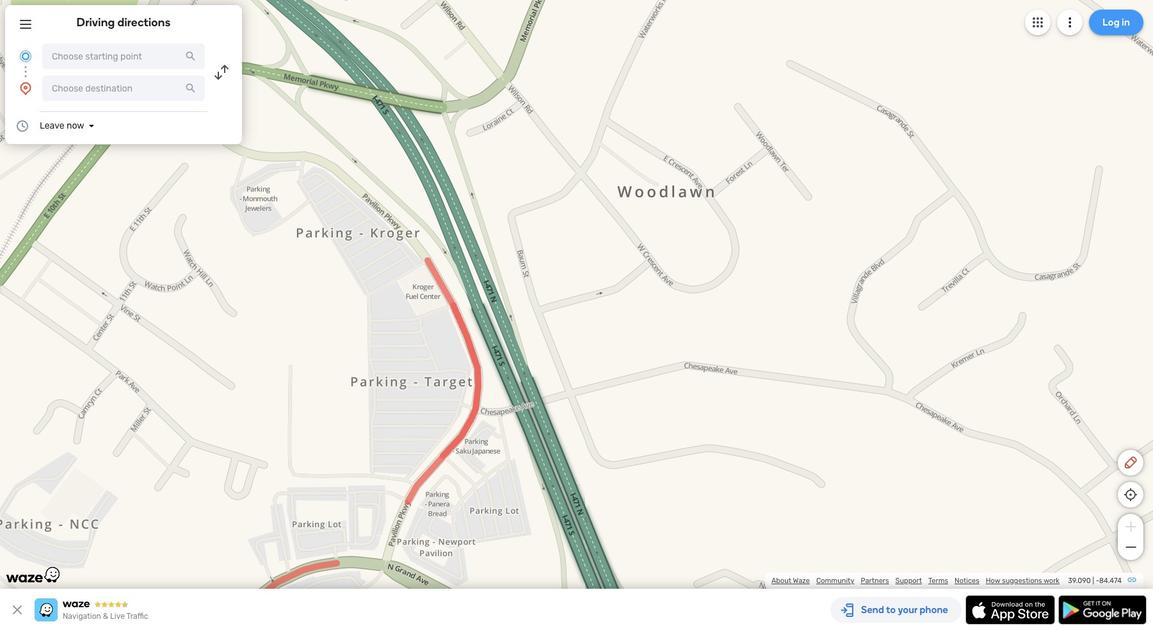 Task type: describe. For each thing, give the bounding box(es) containing it.
driving
[[77, 15, 115, 29]]

location image
[[18, 81, 33, 96]]

Choose destination text field
[[42, 76, 205, 101]]

about
[[772, 577, 792, 586]]

notices link
[[955, 577, 980, 586]]

link image
[[1128, 575, 1138, 586]]

partners
[[861, 577, 890, 586]]

terms
[[929, 577, 949, 586]]

navigation & live traffic
[[63, 612, 148, 621]]

how suggestions work link
[[986, 577, 1060, 586]]

work
[[1044, 577, 1060, 586]]

-
[[1097, 577, 1100, 586]]

clock image
[[15, 119, 30, 134]]

partners link
[[861, 577, 890, 586]]

39.090
[[1069, 577, 1091, 586]]

how
[[986, 577, 1001, 586]]

support link
[[896, 577, 923, 586]]

about waze link
[[772, 577, 810, 586]]

pencil image
[[1124, 455, 1139, 471]]

driving directions
[[77, 15, 171, 29]]

directions
[[118, 15, 171, 29]]



Task type: locate. For each thing, give the bounding box(es) containing it.
terms link
[[929, 577, 949, 586]]

waze
[[793, 577, 810, 586]]

leave now
[[40, 120, 84, 131]]

zoom in image
[[1123, 520, 1139, 535]]

community
[[817, 577, 855, 586]]

current location image
[[18, 49, 33, 64]]

zoom out image
[[1123, 540, 1139, 555]]

84.474
[[1100, 577, 1122, 586]]

39.090 | -84.474
[[1069, 577, 1122, 586]]

community link
[[817, 577, 855, 586]]

notices
[[955, 577, 980, 586]]

Choose starting point text field
[[42, 44, 205, 69]]

traffic
[[127, 612, 148, 621]]

&
[[103, 612, 108, 621]]

about waze community partners support terms notices how suggestions work
[[772, 577, 1060, 586]]

suggestions
[[1003, 577, 1043, 586]]

navigation
[[63, 612, 101, 621]]

|
[[1093, 577, 1095, 586]]

leave
[[40, 120, 64, 131]]

support
[[896, 577, 923, 586]]

live
[[110, 612, 125, 621]]

now
[[67, 120, 84, 131]]

x image
[[10, 603, 25, 618]]



Task type: vqa. For each thing, say whether or not it's contained in the screenshot.
Community
yes



